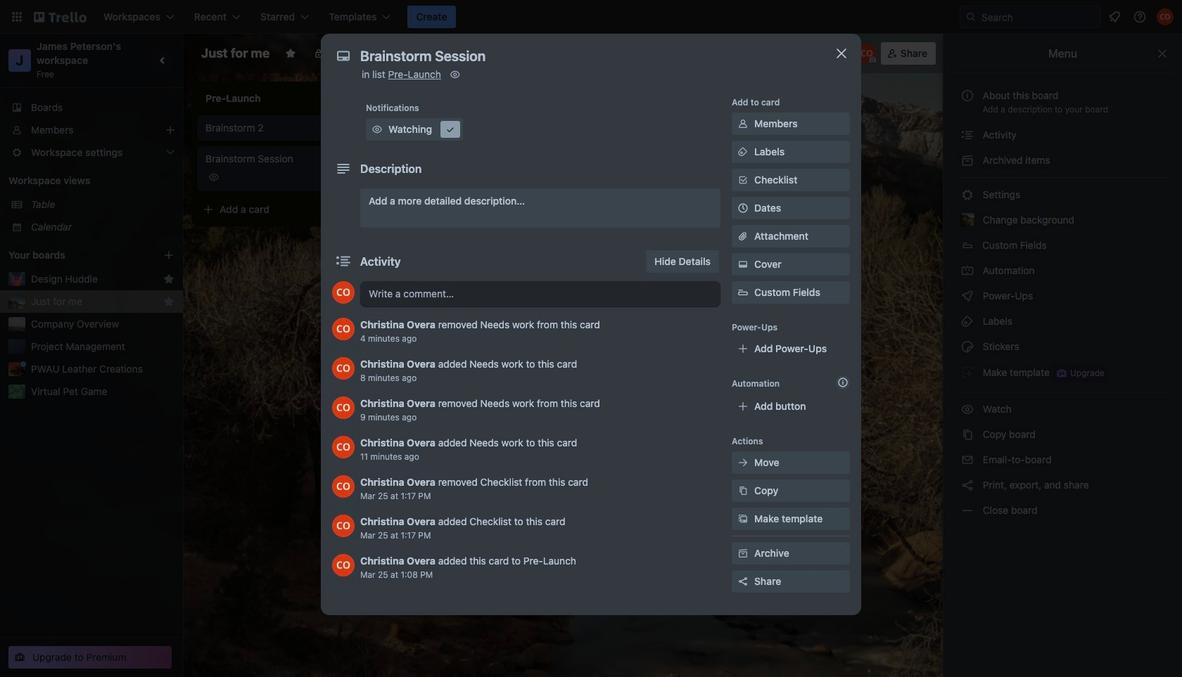 Task type: vqa. For each thing, say whether or not it's contained in the screenshot.
the bottom create from template… icon
no



Task type: locate. For each thing, give the bounding box(es) containing it.
1 starred icon image from the top
[[163, 274, 175, 285]]

christina overa (christinaovera) image
[[857, 44, 877, 63], [332, 282, 355, 304], [332, 476, 355, 498], [332, 555, 355, 577]]

open information menu image
[[1133, 10, 1147, 24]]

Write a comment text field
[[360, 282, 721, 307]]

sm image
[[708, 42, 728, 62], [736, 117, 750, 131], [444, 122, 458, 137], [961, 128, 975, 142], [736, 145, 750, 159], [961, 153, 975, 168], [961, 188, 975, 202], [736, 258, 750, 272], [961, 289, 975, 303], [961, 315, 975, 329], [961, 365, 975, 379], [961, 403, 975, 417], [961, 428, 975, 442], [961, 453, 975, 467], [961, 479, 975, 493], [736, 484, 750, 498], [736, 512, 750, 527]]

your boards with 6 items element
[[8, 247, 142, 264]]

1 vertical spatial starred icon image
[[163, 296, 175, 308]]

None text field
[[353, 44, 818, 69]]

0 vertical spatial starred icon image
[[163, 274, 175, 285]]

2 starred icon image from the top
[[163, 296, 175, 308]]

starred icon image
[[163, 274, 175, 285], [163, 296, 175, 308]]

christina overa (christinaovera) image
[[1157, 8, 1174, 25], [332, 318, 355, 341], [332, 358, 355, 380], [332, 397, 355, 420], [332, 436, 355, 459], [332, 515, 355, 538]]

customize views image
[[441, 46, 455, 61]]

sm image
[[448, 68, 462, 82], [370, 122, 384, 137], [961, 264, 975, 278], [961, 340, 975, 354], [736, 456, 750, 470], [961, 504, 975, 518], [736, 547, 750, 561]]

Search field
[[977, 7, 1100, 27]]



Task type: describe. For each thing, give the bounding box(es) containing it.
star or unstar board image
[[285, 48, 297, 59]]

add board image
[[163, 250, 175, 261]]

search image
[[966, 11, 977, 23]]

Board name text field
[[194, 42, 277, 65]]

0 notifications image
[[1107, 8, 1124, 25]]

primary element
[[0, 0, 1183, 34]]

close dialog image
[[834, 45, 850, 62]]

create from template… image
[[360, 204, 372, 215]]



